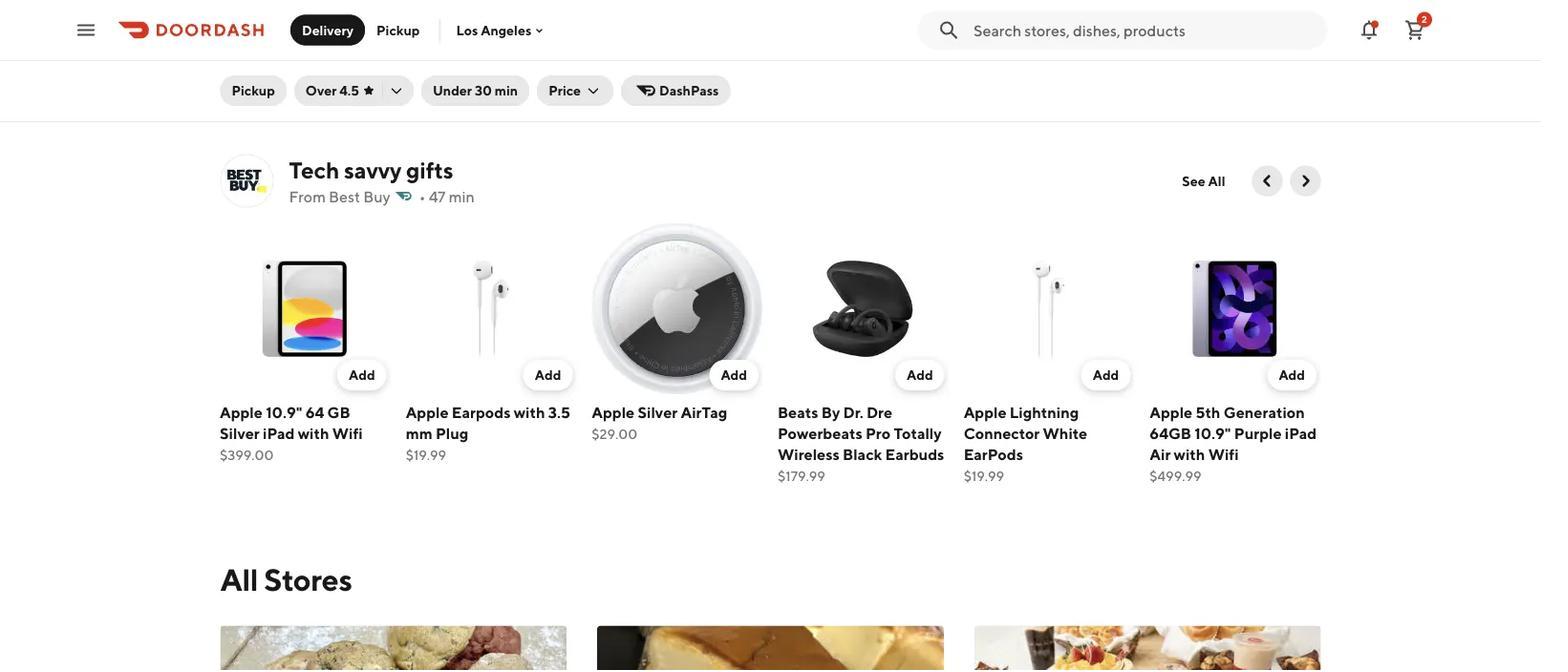 Task type: locate. For each thing, give the bounding box(es) containing it.
min right 47
[[449, 187, 475, 206]]

apple earpods with 3.5 mm plug image
[[406, 223, 577, 394]]

apple inside apple earpods with 3.5 mm plug $19.99
[[406, 403, 449, 421]]

• left 26
[[631, 81, 636, 97]]

apple inside apple silver airtag $29.00
[[592, 403, 635, 421]]

mi right 6.2
[[242, 81, 257, 97]]

0 vertical spatial silver
[[638, 403, 678, 421]]

delivery
[[302, 22, 354, 38]]

• 47 min
[[419, 187, 475, 206]]

liquor up dashpass
[[653, 57, 699, 76]]

los
[[456, 22, 478, 38]]

4 apple from the left
[[964, 403, 1007, 421]]

10.9" down the 5th
[[1195, 424, 1232, 442]]

wireless
[[778, 445, 840, 463]]

apple 5th generation 64gb 10.9" purple ipad air with wifi image
[[1150, 223, 1321, 394]]

1 click to add this store to your saved list image from the left
[[546, 57, 569, 80]]

under 30 min button
[[421, 75, 530, 106]]

over 4.5 button
[[294, 75, 414, 106]]

$179.99
[[778, 468, 826, 484]]

0 horizontal spatial delivery
[[358, 81, 406, 97]]

0 horizontal spatial mi
[[242, 81, 257, 97]]

• left 38
[[259, 81, 265, 97]]

1 horizontal spatial pickup
[[377, 22, 420, 38]]

1 items, open order cart image
[[1404, 19, 1427, 42]]

fee for happy's liquor
[[780, 81, 799, 97]]

airtag
[[681, 403, 728, 421]]

0 horizontal spatial fee
[[409, 81, 428, 97]]

ipad up $399.00
[[263, 424, 295, 442]]

•
[[259, 81, 265, 97], [311, 81, 317, 97], [631, 81, 636, 97], [683, 81, 688, 97], [419, 187, 426, 206]]

10.9" left 64
[[266, 403, 303, 421]]

adams square liquor link
[[964, 53, 1321, 124]]

0 horizontal spatial 10.9"
[[266, 403, 303, 421]]

stores
[[264, 563, 352, 598]]

add for apple silver airtag
[[721, 367, 748, 383]]

delivery right $4.99
[[358, 81, 406, 97]]

1 apple from the left
[[220, 403, 263, 421]]

earbuds
[[886, 445, 945, 463]]

silver
[[638, 403, 678, 421], [220, 424, 260, 442]]

2 apple from the left
[[406, 403, 449, 421]]

apple up the "$29.00"
[[592, 403, 635, 421]]

white
[[1044, 424, 1088, 442]]

2 mi from the left
[[613, 81, 628, 97]]

0 horizontal spatial pickup
[[232, 83, 275, 98]]

dashpass button
[[621, 75, 731, 106]]

apple up mm
[[406, 403, 449, 421]]

0 vertical spatial wifi
[[333, 424, 363, 442]]

click to add this store to your saved list image up price
[[546, 57, 569, 80]]

mi for bevmo!
[[242, 81, 257, 97]]

apple up connector
[[964, 403, 1007, 421]]

1 vertical spatial 10.9"
[[1195, 424, 1232, 442]]

all
[[1208, 173, 1226, 189], [220, 563, 258, 598]]

liquor right square
[[1070, 57, 1117, 76]]

fee right $3.99
[[780, 81, 799, 97]]

1 vertical spatial pickup
[[232, 83, 275, 98]]

0 horizontal spatial ipad
[[263, 424, 295, 442]]

$19.99 inside apple lightning connector white earpods $19.99
[[964, 468, 1005, 484]]

delivery right $3.99
[[729, 81, 777, 97]]

tech
[[289, 157, 339, 184]]

with up the $499.99
[[1175, 445, 1206, 463]]

best
[[329, 187, 360, 206]]

0 horizontal spatial wifi
[[333, 424, 363, 442]]

0 vertical spatial with
[[514, 403, 546, 421]]

by
[[822, 403, 841, 421]]

apple up 64gb
[[1150, 403, 1193, 421]]

4 add from the left
[[907, 367, 934, 383]]

1 horizontal spatial with
[[514, 403, 546, 421]]

pickup button left los
[[365, 15, 431, 45]]

1 ipad from the left
[[263, 424, 295, 442]]

1 horizontal spatial silver
[[638, 403, 678, 421]]

over 4.5
[[306, 83, 359, 98]]

2 add from the left
[[535, 367, 562, 383]]

pickup button left over
[[220, 75, 287, 106]]

add for apple 10.9" 64 gb silver ipad with wifi
[[349, 367, 376, 383]]

2 ipad from the left
[[1286, 424, 1318, 442]]

mm
[[406, 424, 433, 442]]

with left the 3.5
[[514, 403, 546, 421]]

wifi down purple
[[1209, 445, 1240, 463]]

tech savvy gifts
[[289, 157, 454, 184]]

min
[[286, 81, 309, 97], [658, 81, 680, 97], [495, 83, 518, 98], [449, 187, 475, 206]]

$19.99 down mm
[[406, 447, 447, 463]]

click to add this store to your saved list image
[[546, 57, 569, 80], [919, 57, 941, 80]]

2 vertical spatial with
[[1175, 445, 1206, 463]]

1 vertical spatial all
[[220, 563, 258, 598]]

• left $3.99
[[683, 81, 688, 97]]

apple inside apple 5th generation 64gb 10.9" purple ipad air with wifi $499.99
[[1150, 403, 1193, 421]]

click to add this store to your saved list image left adams
[[919, 57, 941, 80]]

0 vertical spatial $19.99
[[406, 447, 447, 463]]

5 add from the left
[[1093, 367, 1120, 383]]

earpods
[[964, 445, 1024, 463]]

delivery
[[358, 81, 406, 97], [729, 81, 777, 97]]

silver up $399.00
[[220, 424, 260, 442]]

apple up $399.00
[[220, 403, 263, 421]]

1 vertical spatial pickup button
[[220, 75, 287, 106]]

1 add from the left
[[349, 367, 376, 383]]

1 vertical spatial wifi
[[1209, 445, 1240, 463]]

all left stores
[[220, 563, 258, 598]]

1 horizontal spatial delivery
[[729, 81, 777, 97]]

click to add this store to your saved list image for bevmo!
[[546, 57, 569, 80]]

1 vertical spatial silver
[[220, 424, 260, 442]]

pickup left los
[[377, 22, 420, 38]]

0 vertical spatial 10.9"
[[266, 403, 303, 421]]

0 vertical spatial all
[[1208, 173, 1226, 189]]

3 apple from the left
[[592, 403, 635, 421]]

apple for apple silver airtag
[[592, 403, 635, 421]]

gb
[[328, 403, 351, 421]]

silver left airtag
[[638, 403, 678, 421]]

0 horizontal spatial click to add this store to your saved list image
[[546, 57, 569, 80]]

pickup for the right pickup button
[[377, 22, 420, 38]]

1 horizontal spatial pickup button
[[365, 15, 431, 45]]

add button
[[338, 360, 387, 390], [338, 360, 387, 390], [524, 360, 573, 390], [524, 360, 573, 390], [710, 360, 759, 390], [710, 360, 759, 390], [896, 360, 945, 390], [896, 360, 945, 390], [1082, 360, 1131, 390], [1082, 360, 1131, 390], [1268, 360, 1317, 390], [1268, 360, 1317, 390]]

silver inside apple 10.9" 64 gb silver ipad with wifi $399.00
[[220, 424, 260, 442]]

fee for bevmo!
[[409, 81, 428, 97]]

2 fee from the left
[[780, 81, 799, 97]]

1 vertical spatial with
[[298, 424, 330, 442]]

47
[[429, 187, 446, 206]]

over
[[306, 83, 337, 98]]

0 horizontal spatial all
[[220, 563, 258, 598]]

1 horizontal spatial 10.9"
[[1195, 424, 1232, 442]]

$399.00
[[220, 447, 274, 463]]

2 horizontal spatial with
[[1175, 445, 1206, 463]]

1 horizontal spatial wifi
[[1209, 445, 1240, 463]]

see all
[[1182, 173, 1226, 189]]

1 fee from the left
[[409, 81, 428, 97]]

with down 64
[[298, 424, 330, 442]]

1 horizontal spatial mi
[[613, 81, 628, 97]]

1 horizontal spatial click to add this store to your saved list image
[[919, 57, 941, 80]]

3.3
[[592, 81, 611, 97]]

5 apple from the left
[[1150, 403, 1193, 421]]

bevmo!
[[220, 57, 276, 76]]

mi right 3.3
[[613, 81, 628, 97]]

click to add this store to your saved list image for happy's liquor
[[919, 57, 941, 80]]

1 horizontal spatial fee
[[780, 81, 799, 97]]

1 horizontal spatial liquor
[[1070, 57, 1117, 76]]

ipad inside apple 10.9" 64 gb silver ipad with wifi $399.00
[[263, 424, 295, 442]]

black
[[843, 445, 883, 463]]

apple silver airtag $29.00
[[592, 403, 728, 442]]

apple inside apple 10.9" 64 gb silver ipad with wifi $399.00
[[220, 403, 263, 421]]

1 vertical spatial $19.99
[[964, 468, 1005, 484]]

1 delivery from the left
[[358, 81, 406, 97]]

0 horizontal spatial liquor
[[653, 57, 699, 76]]

fee left under
[[409, 81, 428, 97]]

4.5
[[339, 83, 359, 98]]

with
[[514, 403, 546, 421], [298, 424, 330, 442], [1175, 445, 1206, 463]]

mi
[[242, 81, 257, 97], [613, 81, 628, 97]]

earpods
[[452, 403, 511, 421]]

apple inside apple lightning connector white earpods $19.99
[[964, 403, 1007, 421]]

apple lightning connector white earpods image
[[964, 223, 1135, 394]]

click to add this store to your saved list image
[[1291, 57, 1314, 80]]

1 horizontal spatial $19.99
[[964, 468, 1005, 484]]

0 vertical spatial pickup
[[377, 22, 420, 38]]

$19.99
[[406, 447, 447, 463], [964, 468, 1005, 484]]

3 add from the left
[[721, 367, 748, 383]]

1 mi from the left
[[242, 81, 257, 97]]

previous button of carousel image
[[1258, 172, 1277, 191]]

square
[[1017, 57, 1067, 76]]

apple for apple lightning connector white earpods
[[964, 403, 1007, 421]]

Store search: begin typing to search for stores available on DoorDash text field
[[974, 20, 1316, 41]]

all right see
[[1208, 173, 1226, 189]]

fee
[[409, 81, 428, 97], [780, 81, 799, 97]]

pickup down "bevmo!"
[[232, 83, 275, 98]]

add
[[349, 367, 376, 383], [535, 367, 562, 383], [721, 367, 748, 383], [907, 367, 934, 383], [1093, 367, 1120, 383], [1279, 367, 1306, 383]]

2 delivery from the left
[[729, 81, 777, 97]]

apple
[[220, 403, 263, 421], [406, 403, 449, 421], [592, 403, 635, 421], [964, 403, 1007, 421], [1150, 403, 1193, 421]]

wifi
[[333, 424, 363, 442], [1209, 445, 1240, 463]]

2 click to add this store to your saved list image from the left
[[919, 57, 941, 80]]

wifi down gb in the left bottom of the page
[[333, 424, 363, 442]]

6 add from the left
[[1279, 367, 1306, 383]]

0 horizontal spatial $19.99
[[406, 447, 447, 463]]

10.9"
[[266, 403, 303, 421], [1195, 424, 1232, 442]]

ipad
[[263, 424, 295, 442], [1286, 424, 1318, 442]]

38
[[268, 81, 283, 97]]

5th
[[1196, 403, 1221, 421]]

apple silver airtag image
[[592, 223, 763, 394]]

10.9" inside apple 5th generation 64gb 10.9" purple ipad air with wifi $499.99
[[1195, 424, 1232, 442]]

0 horizontal spatial silver
[[220, 424, 260, 442]]

notification bell image
[[1358, 19, 1381, 42]]

0 vertical spatial pickup button
[[365, 15, 431, 45]]

add for apple lightning connector white earpods
[[1093, 367, 1120, 383]]

1 horizontal spatial ipad
[[1286, 424, 1318, 442]]

0 horizontal spatial with
[[298, 424, 330, 442]]

wifi inside apple 10.9" 64 gb silver ipad with wifi $399.00
[[333, 424, 363, 442]]

$4.99
[[319, 81, 355, 97]]

$19.99 down earpods
[[964, 468, 1005, 484]]

min right 30
[[495, 83, 518, 98]]

ipad down generation
[[1286, 424, 1318, 442]]

min right 26
[[658, 81, 680, 97]]

2 liquor from the left
[[1070, 57, 1117, 76]]

buy
[[363, 187, 391, 206]]

2 button
[[1396, 11, 1434, 49]]

liquor
[[653, 57, 699, 76], [1070, 57, 1117, 76]]

10.9" inside apple 10.9" 64 gb silver ipad with wifi $399.00
[[266, 403, 303, 421]]



Task type: vqa. For each thing, say whether or not it's contained in the screenshot.
in
no



Task type: describe. For each thing, give the bounding box(es) containing it.
beats by dr. dre powerbeats pro totally wireless black earbuds image
[[778, 223, 949, 394]]

with inside apple 5th generation 64gb 10.9" purple ipad air with wifi $499.99
[[1175, 445, 1206, 463]]

angeles
[[481, 22, 532, 38]]

1 horizontal spatial all
[[1208, 173, 1226, 189]]

apple for apple 5th generation 64gb 10.9" purple ipad air with wifi
[[1150, 403, 1193, 421]]

26
[[639, 81, 655, 97]]

apple 10.9" 64 gb silver ipad with wifi image
[[220, 223, 391, 394]]

3.3 mi • 26 min • $3.99 delivery fee
[[592, 81, 799, 97]]

from
[[289, 187, 326, 206]]

totally
[[894, 424, 942, 442]]

$29.00
[[592, 426, 638, 442]]

apple for apple earpods with 3.5 mm plug
[[406, 403, 449, 421]]

lightning
[[1010, 403, 1080, 421]]

1 liquor from the left
[[653, 57, 699, 76]]

happy's liquor
[[592, 57, 699, 76]]

delivery for happy's liquor
[[729, 81, 777, 97]]

see all link
[[1171, 166, 1237, 197]]

with inside apple earpods with 3.5 mm plug $19.99
[[514, 403, 546, 421]]

apple earpods with 3.5 mm plug $19.99
[[406, 403, 571, 463]]

price
[[549, 83, 581, 98]]

3.5
[[549, 403, 571, 421]]

dre
[[867, 403, 893, 421]]

64gb
[[1150, 424, 1192, 442]]

6.2 mi • 38 min • $4.99 delivery fee
[[220, 81, 428, 97]]

4.7
[[592, 102, 611, 118]]

mi for happy's liquor
[[613, 81, 628, 97]]

with inside apple 10.9" 64 gb silver ipad with wifi $399.00
[[298, 424, 330, 442]]

ipad inside apple 5th generation 64gb 10.9" purple ipad air with wifi $499.99
[[1286, 424, 1318, 442]]

under
[[433, 83, 472, 98]]

los angeles button
[[456, 22, 547, 38]]

price button
[[537, 75, 614, 106]]

see
[[1182, 173, 1206, 189]]

adams
[[964, 57, 1014, 76]]

pro
[[866, 424, 891, 442]]

min inside 'button'
[[495, 83, 518, 98]]

0 horizontal spatial pickup button
[[220, 75, 287, 106]]

adams square liquor
[[964, 57, 1117, 76]]

$3.99
[[691, 81, 726, 97]]

beats by dr. dre powerbeats pro totally wireless black earbuds $179.99
[[778, 403, 945, 484]]

wifi inside apple 5th generation 64gb 10.9" purple ipad air with wifi $499.99
[[1209, 445, 1240, 463]]

next button of carousel image
[[1296, 172, 1315, 191]]

los angeles
[[456, 22, 532, 38]]

happy's
[[592, 57, 650, 76]]

dashpass
[[659, 83, 719, 98]]

delivery for bevmo!
[[358, 81, 406, 97]]

(385)
[[630, 102, 663, 118]]

• left 47
[[419, 187, 426, 206]]

6.2
[[220, 81, 239, 97]]

add for apple 5th generation 64gb 10.9" purple ipad air with wifi
[[1279, 367, 1306, 383]]

plug
[[436, 424, 469, 442]]

gifts
[[406, 157, 454, 184]]

2
[[1422, 14, 1428, 25]]

under 30 min
[[433, 83, 518, 98]]

purple
[[1235, 424, 1283, 442]]

add for beats by dr. dre powerbeats pro totally wireless black earbuds
[[907, 367, 934, 383]]

savvy
[[344, 157, 402, 184]]

30
[[475, 83, 492, 98]]

add for apple earpods with 3.5 mm plug
[[535, 367, 562, 383]]

all stores
[[220, 563, 352, 598]]

apple 5th generation 64gb 10.9" purple ipad air with wifi $499.99
[[1150, 403, 1318, 484]]

$499.99
[[1150, 468, 1202, 484]]

beats
[[778, 403, 819, 421]]

silver inside apple silver airtag $29.00
[[638, 403, 678, 421]]

64
[[306, 403, 325, 421]]

air
[[1150, 445, 1171, 463]]

apple for apple 10.9" 64 gb silver ipad with wifi
[[220, 403, 263, 421]]

• left $4.99
[[311, 81, 317, 97]]

dr.
[[844, 403, 864, 421]]

powerbeats
[[778, 424, 863, 442]]

pickup for the leftmost pickup button
[[232, 83, 275, 98]]

apple lightning connector white earpods $19.99
[[964, 403, 1088, 484]]

apple 10.9" 64 gb silver ipad with wifi $399.00
[[220, 403, 363, 463]]

$19.99 inside apple earpods with 3.5 mm plug $19.99
[[406, 447, 447, 463]]

generation
[[1224, 403, 1306, 421]]

from best buy
[[289, 187, 391, 206]]

open menu image
[[75, 19, 97, 42]]

delivery button
[[291, 15, 365, 45]]

min right 38
[[286, 81, 309, 97]]

connector
[[964, 424, 1040, 442]]



